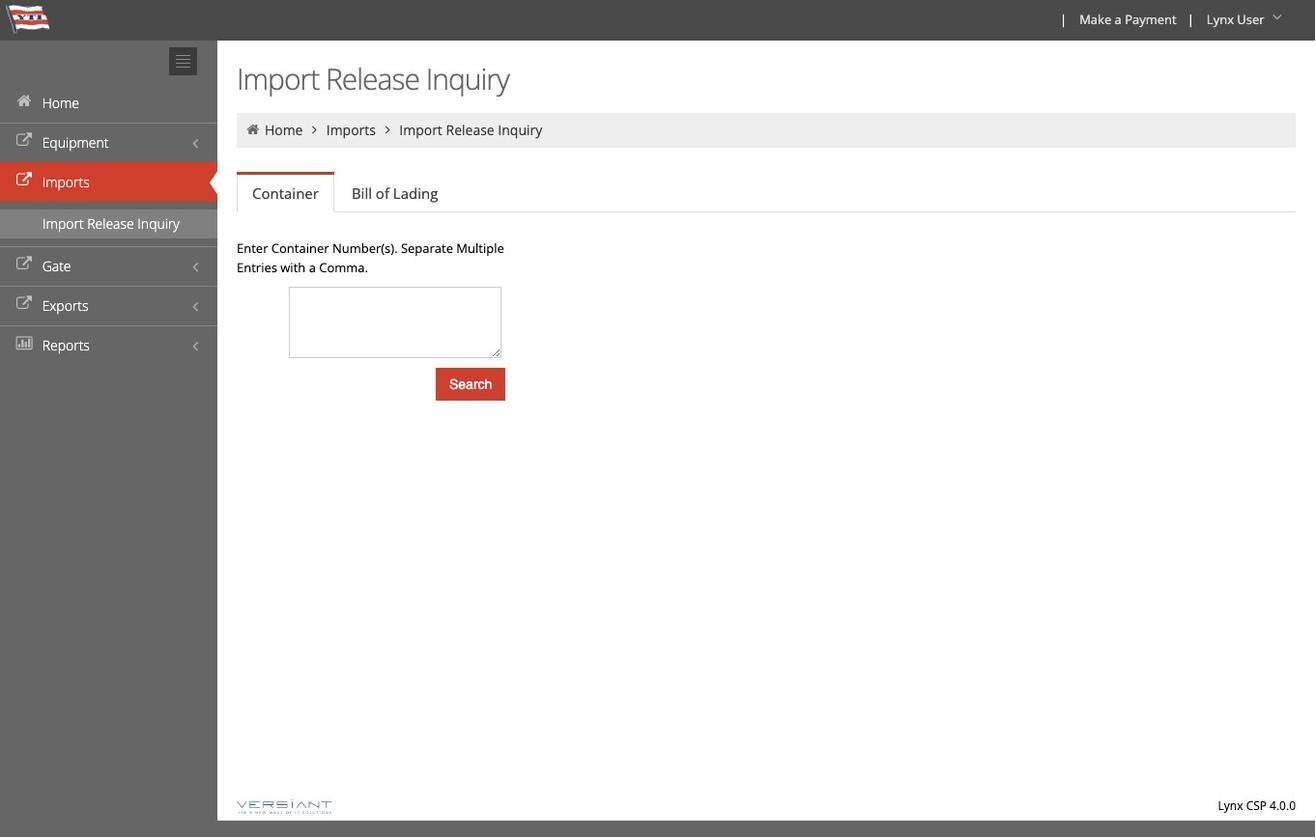 Task type: locate. For each thing, give the bounding box(es) containing it.
1 vertical spatial import release inquiry link
[[0, 210, 217, 239]]

None text field
[[289, 287, 502, 359]]

0 horizontal spatial import
[[43, 215, 84, 233]]

angle right image
[[306, 123, 323, 136], [379, 123, 396, 136]]

imports up bill
[[326, 121, 376, 139]]

bill
[[352, 184, 372, 203]]

2 external link image from the top
[[14, 298, 34, 311]]

bar chart image
[[14, 337, 34, 351]]

2 external link image from the top
[[14, 174, 34, 187]]

reports link
[[0, 326, 217, 365]]

lynx for lynx csp 4.0.0
[[1218, 798, 1243, 815]]

lynx csp 4.0.0
[[1218, 798, 1296, 815]]

1 vertical spatial lynx
[[1218, 798, 1243, 815]]

home link
[[0, 83, 217, 123], [265, 121, 303, 139]]

0 vertical spatial lynx
[[1207, 11, 1234, 28]]

home image up container link
[[244, 123, 261, 136]]

1 horizontal spatial import release inquiry link
[[399, 121, 542, 139]]

versiant image
[[237, 800, 332, 815]]

0 horizontal spatial angle right image
[[306, 123, 323, 136]]

0 horizontal spatial a
[[309, 259, 316, 276]]

lynx
[[1207, 11, 1234, 28], [1218, 798, 1243, 815]]

1 vertical spatial imports
[[42, 173, 90, 191]]

1 external link image from the top
[[14, 134, 34, 148]]

1 horizontal spatial release
[[326, 59, 419, 99]]

imports down equipment
[[42, 173, 90, 191]]

1 vertical spatial release
[[446, 121, 494, 139]]

0 horizontal spatial release
[[87, 215, 134, 233]]

1 horizontal spatial import
[[237, 59, 319, 99]]

lynx user
[[1207, 11, 1265, 28]]

a right make
[[1115, 11, 1122, 28]]

0 vertical spatial inquiry
[[426, 59, 509, 99]]

of
[[376, 184, 389, 203]]

external link image
[[14, 258, 34, 272], [14, 298, 34, 311]]

import release inquiry link up lading
[[399, 121, 542, 139]]

search button
[[436, 368, 506, 401]]

external link image for gate
[[14, 258, 34, 272]]

container up the with
[[271, 240, 329, 257]]

imports link
[[326, 121, 376, 139], [0, 162, 217, 202]]

home image up equipment link
[[14, 95, 34, 108]]

container link
[[237, 175, 334, 213]]

external link image inside equipment link
[[14, 134, 34, 148]]

1 horizontal spatial imports link
[[326, 121, 376, 139]]

home link up container link
[[265, 121, 303, 139]]

0 horizontal spatial home
[[42, 94, 79, 112]]

1 vertical spatial external link image
[[14, 298, 34, 311]]

release
[[326, 59, 419, 99], [446, 121, 494, 139], [87, 215, 134, 233]]

inquiry for import release inquiry link to the right
[[498, 121, 542, 139]]

1 horizontal spatial home
[[265, 121, 303, 139]]

0 vertical spatial external link image
[[14, 134, 34, 148]]

container up the enter
[[252, 184, 319, 203]]

external link image inside exports link
[[14, 298, 34, 311]]

entries
[[237, 259, 277, 276]]

0 horizontal spatial home image
[[14, 95, 34, 108]]

0 vertical spatial home image
[[14, 95, 34, 108]]

1 vertical spatial inquiry
[[498, 121, 542, 139]]

1 vertical spatial home
[[265, 121, 303, 139]]

2 vertical spatial import
[[43, 215, 84, 233]]

external link image left gate
[[14, 258, 34, 272]]

exports
[[42, 297, 88, 315]]

|
[[1060, 11, 1067, 28], [1187, 11, 1194, 28]]

import release inquiry
[[237, 59, 509, 99], [399, 121, 542, 139], [43, 215, 180, 233]]

2 vertical spatial inquiry
[[138, 215, 180, 233]]

1 horizontal spatial angle right image
[[379, 123, 396, 136]]

1 external link image from the top
[[14, 258, 34, 272]]

1 vertical spatial a
[[309, 259, 316, 276]]

2 horizontal spatial release
[[446, 121, 494, 139]]

make
[[1080, 11, 1112, 28]]

user
[[1237, 11, 1265, 28]]

import for the leftmost import release inquiry link
[[43, 215, 84, 233]]

| right the payment
[[1187, 11, 1194, 28]]

external link image up bar chart icon
[[14, 298, 34, 311]]

2 vertical spatial release
[[87, 215, 134, 233]]

import
[[237, 59, 319, 99], [399, 121, 442, 139], [43, 215, 84, 233]]

angle right image up container link
[[306, 123, 323, 136]]

0 vertical spatial import release inquiry link
[[399, 121, 542, 139]]

gate link
[[0, 246, 217, 286]]

inquiry
[[426, 59, 509, 99], [498, 121, 542, 139], [138, 215, 180, 233]]

1 horizontal spatial home link
[[265, 121, 303, 139]]

bill of lading
[[352, 184, 438, 203]]

a
[[1115, 11, 1122, 28], [309, 259, 316, 276]]

1 vertical spatial import release inquiry
[[399, 121, 542, 139]]

1 horizontal spatial imports
[[326, 121, 376, 139]]

make a payment
[[1080, 11, 1177, 28]]

1 angle right image from the left
[[306, 123, 323, 136]]

1 vertical spatial import
[[399, 121, 442, 139]]

imports link up bill
[[326, 121, 376, 139]]

1 | from the left
[[1060, 11, 1067, 28]]

angle right image up of
[[379, 123, 396, 136]]

a right the with
[[309, 259, 316, 276]]

exports link
[[0, 286, 217, 326]]

0 vertical spatial imports
[[326, 121, 376, 139]]

2 angle right image from the left
[[379, 123, 396, 136]]

inquiry for the leftmost import release inquiry link
[[138, 215, 180, 233]]

1 vertical spatial home image
[[244, 123, 261, 136]]

external link image for exports
[[14, 298, 34, 311]]

imports link down equipment
[[0, 162, 217, 202]]

0 vertical spatial container
[[252, 184, 319, 203]]

lynx left user
[[1207, 11, 1234, 28]]

external link image inside imports link
[[14, 174, 34, 187]]

import release inquiry link
[[399, 121, 542, 139], [0, 210, 217, 239]]

container
[[252, 184, 319, 203], [271, 240, 329, 257]]

external link image down equipment link
[[14, 174, 34, 187]]

home
[[42, 94, 79, 112], [265, 121, 303, 139]]

2 horizontal spatial import
[[399, 121, 442, 139]]

lynx for lynx user
[[1207, 11, 1234, 28]]

lynx left csp
[[1218, 798, 1243, 815]]

home image
[[14, 95, 34, 108], [244, 123, 261, 136]]

home up equipment
[[42, 94, 79, 112]]

home up container link
[[265, 121, 303, 139]]

1 vertical spatial imports link
[[0, 162, 217, 202]]

1 vertical spatial container
[[271, 240, 329, 257]]

0 horizontal spatial |
[[1060, 11, 1067, 28]]

0 vertical spatial home
[[42, 94, 79, 112]]

0 vertical spatial external link image
[[14, 258, 34, 272]]

import release inquiry link up gate link
[[0, 210, 217, 239]]

1 vertical spatial external link image
[[14, 174, 34, 187]]

1 horizontal spatial |
[[1187, 11, 1194, 28]]

imports
[[326, 121, 376, 139], [42, 173, 90, 191]]

1 horizontal spatial a
[[1115, 11, 1122, 28]]

external link image left equipment
[[14, 134, 34, 148]]

1 horizontal spatial home image
[[244, 123, 261, 136]]

make a payment link
[[1071, 0, 1184, 41]]

external link image
[[14, 134, 34, 148], [14, 174, 34, 187]]

0 vertical spatial release
[[326, 59, 419, 99]]

external link image inside gate link
[[14, 258, 34, 272]]

| left make
[[1060, 11, 1067, 28]]

0 vertical spatial a
[[1115, 11, 1122, 28]]

lading
[[393, 184, 438, 203]]

0 horizontal spatial imports link
[[0, 162, 217, 202]]

home link up equipment
[[0, 83, 217, 123]]



Task type: describe. For each thing, give the bounding box(es) containing it.
search
[[449, 377, 492, 392]]

gate
[[42, 257, 71, 275]]

a inside enter container number(s).  separate multiple entries with a comma.
[[309, 259, 316, 276]]

comma.
[[319, 259, 368, 276]]

with
[[281, 259, 306, 276]]

2 vertical spatial import release inquiry
[[43, 215, 180, 233]]

enter container number(s).  separate multiple entries with a comma.
[[237, 240, 504, 276]]

container inside enter container number(s).  separate multiple entries with a comma.
[[271, 240, 329, 257]]

multiple
[[456, 240, 504, 257]]

separate
[[401, 240, 453, 257]]

0 horizontal spatial import release inquiry link
[[0, 210, 217, 239]]

csp
[[1246, 798, 1267, 815]]

import for import release inquiry link to the right
[[399, 121, 442, 139]]

0 vertical spatial import
[[237, 59, 319, 99]]

lynx user link
[[1198, 0, 1294, 41]]

equipment link
[[0, 123, 217, 162]]

4.0.0
[[1270, 798, 1296, 815]]

bill of lading link
[[336, 174, 454, 213]]

2 | from the left
[[1187, 11, 1194, 28]]

equipment
[[42, 133, 109, 152]]

payment
[[1125, 11, 1177, 28]]

0 vertical spatial import release inquiry
[[237, 59, 509, 99]]

0 horizontal spatial imports
[[42, 173, 90, 191]]

angle down image
[[1268, 11, 1287, 24]]

0 vertical spatial imports link
[[326, 121, 376, 139]]

external link image for equipment
[[14, 134, 34, 148]]

external link image for imports
[[14, 174, 34, 187]]

reports
[[42, 336, 90, 355]]

number(s).
[[332, 240, 398, 257]]

enter
[[237, 240, 268, 257]]

0 horizontal spatial home link
[[0, 83, 217, 123]]



Task type: vqa. For each thing, say whether or not it's contained in the screenshot.
the bottom 'Home' icon
no



